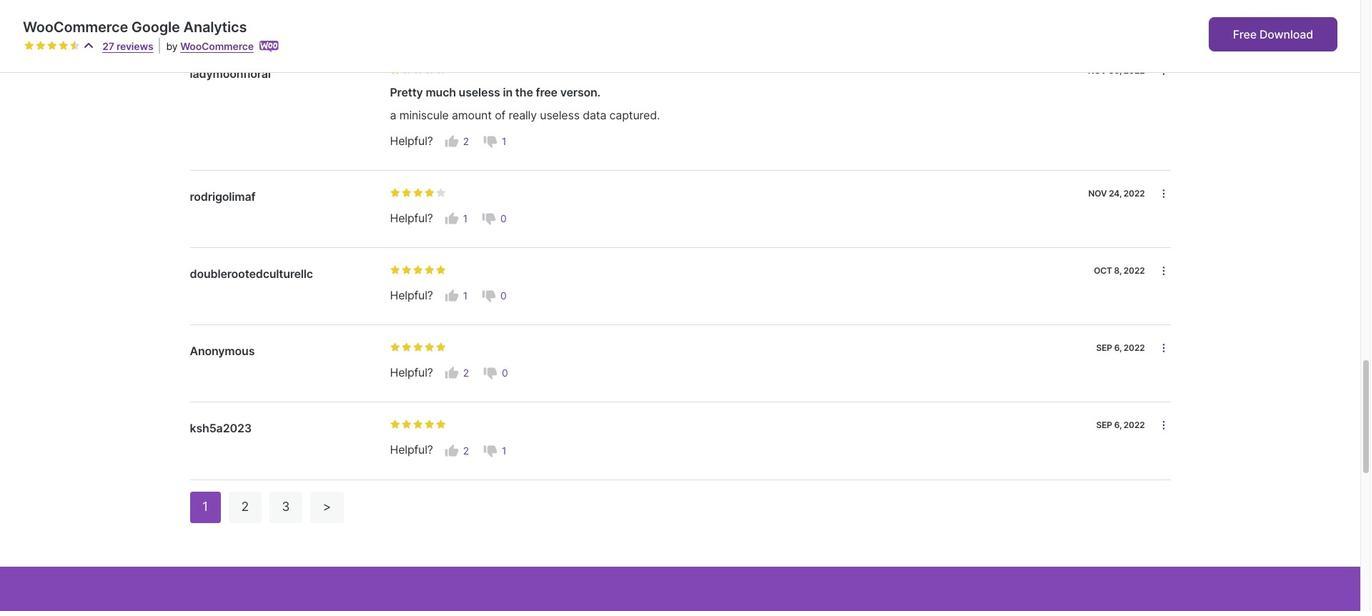 Task type: locate. For each thing, give the bounding box(es) containing it.
3 open options menu image from the top
[[1158, 265, 1169, 277]]

2 rate product 2 stars image from the top
[[402, 188, 412, 198]]

0 vertical spatial rate product 2 stars image
[[402, 65, 412, 75]]

3 2022 from the top
[[1124, 265, 1145, 276]]

woocommerce down analytics
[[180, 40, 254, 52]]

3 rate product 5 stars image from the top
[[436, 420, 446, 430]]

vote up image for anonymous
[[445, 366, 459, 381]]

vote up image for rodrigolimaf
[[445, 212, 459, 226]]

open options menu image for doublerootedculturellc
[[1158, 265, 1169, 277]]

vote up image
[[445, 289, 459, 303], [445, 444, 459, 458]]

2 6, from the top
[[1115, 420, 1122, 431]]

vote down image
[[482, 212, 496, 226], [482, 289, 496, 303], [483, 444, 498, 458]]

rate product 2 stars image for rodrigolimaf
[[402, 188, 412, 198]]

rate product 4 stars image for rate product 5 stars image to the top
[[59, 41, 69, 51]]

useless
[[459, 85, 500, 99], [540, 108, 580, 122]]

1 vertical spatial vote down image
[[482, 289, 496, 303]]

vote down image for doublerootedculturellc
[[482, 289, 496, 303]]

rate product 2 stars image
[[402, 65, 412, 75], [402, 188, 412, 198], [402, 265, 412, 275]]

0 vertical spatial 0
[[501, 212, 507, 225]]

rate product 5 stars image
[[436, 65, 446, 75], [436, 265, 446, 275], [436, 420, 446, 430]]

1 vertical spatial useless
[[540, 108, 580, 122]]

>
[[323, 499, 331, 514]]

0 for anonymous
[[502, 367, 508, 379]]

helpful? for doublerootedculturellc
[[390, 288, 433, 303]]

1 vertical spatial rate product 4 stars image
[[424, 343, 434, 353]]

3 rate product 1 star image from the top
[[390, 265, 400, 275]]

0 horizontal spatial useless
[[459, 85, 500, 99]]

2 vertical spatial rate product 2 stars image
[[402, 420, 412, 430]]

1 vertical spatial rate product 5 stars image
[[436, 188, 446, 198]]

0 vertical spatial rate product 5 stars image
[[436, 65, 446, 75]]

2022
[[1124, 65, 1145, 76], [1124, 188, 1145, 199], [1124, 265, 1145, 276], [1124, 343, 1145, 353], [1124, 420, 1145, 431]]

5 rate product 1 star image from the top
[[390, 420, 400, 430]]

2 vertical spatial rate product 5 stars image
[[436, 420, 446, 430]]

helpful? for ksh5a2023
[[390, 443, 433, 457]]

nov for pretty much useless in the free verson.
[[1088, 65, 1107, 76]]

free
[[1233, 27, 1257, 41]]

6, for anonymous
[[1115, 343, 1122, 353]]

sep for ksh5a2023
[[1097, 420, 1113, 431]]

0
[[501, 212, 507, 225], [501, 290, 507, 302], [502, 367, 508, 379]]

1 horizontal spatial rate product 4 stars image
[[424, 343, 434, 353]]

rate product 5 stars image
[[70, 41, 80, 51], [436, 188, 446, 198], [436, 343, 446, 353]]

1 for vote down icon related to ksh5a2023
[[502, 444, 507, 457]]

woocommerce link
[[180, 40, 254, 52]]

2 vote up image from the top
[[445, 444, 459, 458]]

0 vertical spatial vote down image
[[482, 212, 496, 226]]

1 for vote down image related to 1
[[502, 135, 507, 147]]

0 for doublerootedculturellc
[[501, 290, 507, 302]]

2 vertical spatial rate product 5 stars image
[[436, 343, 446, 353]]

2 vertical spatial 0
[[502, 367, 508, 379]]

2 vote down image from the top
[[483, 366, 498, 381]]

1 horizontal spatial useless
[[540, 108, 580, 122]]

1 sep from the top
[[1097, 343, 1113, 353]]

woocommerce google analytics
[[23, 19, 247, 36]]

rate product 1 star image
[[390, 65, 400, 75], [390, 188, 400, 198], [390, 265, 400, 275], [390, 343, 400, 353], [390, 420, 400, 430]]

1 vertical spatial sep 6, 2022
[[1097, 420, 1145, 431]]

0 vertical spatial useless
[[459, 85, 500, 99]]

1 nov from the top
[[1088, 65, 1107, 76]]

1 vertical spatial rate product 2 stars image
[[402, 188, 412, 198]]

vote down image
[[483, 134, 498, 149], [483, 366, 498, 381]]

sep 6, 2022 for anonymous
[[1097, 343, 1145, 353]]

2022 for ksh5a2023
[[1124, 420, 1145, 431]]

2 open options menu image from the top
[[1158, 188, 1169, 199]]

by
[[166, 40, 178, 52]]

2 rate product 5 stars image from the top
[[436, 265, 446, 275]]

4 2022 from the top
[[1124, 343, 1145, 353]]

1
[[502, 135, 507, 147], [463, 212, 468, 225], [463, 290, 468, 302], [502, 444, 507, 457], [202, 499, 208, 514]]

3 vote up image from the top
[[445, 366, 459, 381]]

0 vertical spatial vote up image
[[445, 289, 459, 303]]

nov left 30,
[[1088, 65, 1107, 76]]

1 vertical spatial rate product 2 stars image
[[402, 343, 412, 353]]

free
[[536, 85, 558, 99]]

2 2022 from the top
[[1124, 188, 1145, 199]]

2 sep 6, 2022 from the top
[[1097, 420, 1145, 431]]

helpful?
[[390, 134, 433, 148], [390, 211, 433, 225], [390, 288, 433, 303], [390, 366, 433, 380], [390, 443, 433, 457]]

2 rate product 1 star image from the top
[[390, 188, 400, 198]]

2022 for rodrigolimaf
[[1124, 188, 1145, 199]]

rate product 2 stars image for anonymous
[[402, 343, 412, 353]]

1 horizontal spatial woocommerce
[[180, 40, 254, 52]]

useless up amount
[[459, 85, 500, 99]]

rate product 1 star image for ksh5a2023
[[390, 420, 400, 430]]

27 reviews link
[[102, 40, 153, 52]]

1 link
[[190, 492, 221, 523]]

4 rate product 4 stars image from the top
[[424, 420, 434, 430]]

open options menu image
[[1158, 65, 1169, 76], [1158, 188, 1169, 199], [1158, 265, 1169, 277], [1158, 343, 1169, 354]]

vote down image for 0
[[483, 366, 498, 381]]

2 vote up image from the top
[[445, 212, 459, 226]]

rate product 1 star image for anonymous
[[390, 343, 400, 353]]

1 rate product 5 stars image from the top
[[436, 65, 446, 75]]

0 horizontal spatial woocommerce
[[23, 19, 128, 36]]

rate product 4 stars image
[[424, 65, 434, 75], [424, 188, 434, 198], [424, 265, 434, 275], [424, 420, 434, 430]]

24,
[[1109, 188, 1122, 199]]

2 for first vote up image from the top
[[463, 135, 469, 147]]

2 helpful? from the top
[[390, 211, 433, 225]]

1 vertical spatial vote up image
[[445, 212, 459, 226]]

1 vertical spatial vote down image
[[483, 366, 498, 381]]

30,
[[1109, 65, 1122, 76]]

2 vertical spatial vote down image
[[483, 444, 498, 458]]

2 vertical spatial rate product 2 stars image
[[402, 265, 412, 275]]

really
[[509, 108, 537, 122]]

vote up image
[[445, 134, 459, 149], [445, 212, 459, 226], [445, 366, 459, 381]]

0 vertical spatial nov
[[1088, 65, 1107, 76]]

2
[[463, 135, 469, 147], [463, 367, 469, 379], [463, 444, 469, 457], [241, 499, 249, 514]]

3 helpful? from the top
[[390, 288, 433, 303]]

rate product 4 stars image for rate product 5 stars image related to anonymous
[[424, 343, 434, 353]]

1 vertical spatial 6,
[[1115, 420, 1122, 431]]

rate product 3 stars image
[[47, 41, 57, 51], [413, 65, 423, 75], [413, 188, 423, 198], [413, 265, 423, 275], [413, 343, 423, 353]]

0 horizontal spatial rate product 4 stars image
[[59, 41, 69, 51]]

1 vote down image from the top
[[483, 134, 498, 149]]

0 vertical spatial sep
[[1097, 343, 1113, 353]]

3 rate product 2 stars image from the top
[[402, 265, 412, 275]]

0 vertical spatial vote up image
[[445, 134, 459, 149]]

1 vertical spatial vote up image
[[445, 444, 459, 458]]

2 vertical spatial vote up image
[[445, 366, 459, 381]]

woocommerce up "27"
[[23, 19, 128, 36]]

vote down image for rodrigolimaf
[[482, 212, 496, 226]]

1 open options menu image from the top
[[1158, 65, 1169, 76]]

27 reviews
[[102, 40, 153, 52]]

1 sep 6, 2022 from the top
[[1097, 343, 1145, 353]]

rate product 2 stars image for doublerootedculturellc
[[402, 265, 412, 275]]

4 rate product 1 star image from the top
[[390, 343, 400, 353]]

rate product 2 stars image
[[36, 41, 46, 51], [402, 343, 412, 353], [402, 420, 412, 430]]

pretty much useless in the free verson.
[[390, 85, 601, 99]]

1 6, from the top
[[1115, 343, 1122, 353]]

0 vertical spatial rate product 4 stars image
[[59, 41, 69, 51]]

the
[[515, 85, 533, 99]]

miniscule
[[399, 108, 449, 122]]

0 vertical spatial 6,
[[1115, 343, 1122, 353]]

1 for vote up icon for doublerootedculturellc
[[463, 290, 468, 302]]

nov
[[1088, 65, 1107, 76], [1089, 188, 1107, 199]]

developed by woocommerce image
[[259, 41, 279, 52]]

nov left 24,
[[1089, 188, 1107, 199]]

a
[[390, 108, 396, 122]]

rate product 1 star image for rodrigolimaf
[[390, 188, 400, 198]]

sep 6, 2022
[[1097, 343, 1145, 353], [1097, 420, 1145, 431]]

4 open options menu image from the top
[[1158, 343, 1169, 354]]

2 rate product 4 stars image from the top
[[424, 188, 434, 198]]

6,
[[1115, 343, 1122, 353], [1115, 420, 1122, 431]]

0 for rodrigolimaf
[[501, 212, 507, 225]]

0 vertical spatial vote down image
[[483, 134, 498, 149]]

1 vertical spatial rate product 5 stars image
[[436, 265, 446, 275]]

free download link
[[1209, 17, 1338, 51]]

1 rate product 2 stars image from the top
[[402, 65, 412, 75]]

3 rate product 4 stars image from the top
[[424, 265, 434, 275]]

rate product 4 stars image
[[59, 41, 69, 51], [424, 343, 434, 353]]

1 rate product 1 star image from the top
[[390, 65, 400, 75]]

5 helpful? from the top
[[390, 443, 433, 457]]

1 vote up image from the top
[[445, 289, 459, 303]]

rate product 5 stars image for anonymous
[[436, 343, 446, 353]]

2 nov from the top
[[1089, 188, 1107, 199]]

woocommerce
[[23, 19, 128, 36], [180, 40, 254, 52]]

2 link
[[229, 492, 261, 523]]

ksh5a2023
[[190, 421, 252, 436]]

open options menu image for ladymoonfloral
[[1158, 65, 1169, 76]]

useless down free
[[540, 108, 580, 122]]

rate product 1 star image
[[24, 41, 34, 51]]

vote down image for 1
[[483, 134, 498, 149]]

reviews
[[117, 40, 153, 52]]

0 vertical spatial sep 6, 2022
[[1097, 343, 1145, 353]]

1 2022 from the top
[[1124, 65, 1145, 76]]

1 vertical spatial 0
[[501, 290, 507, 302]]

1 vertical spatial nov
[[1089, 188, 1107, 199]]

sep 6, 2022 for ksh5a2023
[[1097, 420, 1145, 431]]

rate product 3 stars image for anonymous
[[413, 343, 423, 353]]

2 sep from the top
[[1097, 420, 1113, 431]]

5 2022 from the top
[[1124, 420, 1145, 431]]

google
[[131, 19, 180, 36]]

1 rate product 4 stars image from the top
[[424, 65, 434, 75]]

1 vertical spatial sep
[[1097, 420, 1113, 431]]

anonymous
[[190, 344, 255, 358]]

sep
[[1097, 343, 1113, 353], [1097, 420, 1113, 431]]

4 helpful? from the top
[[390, 366, 433, 380]]



Task type: vqa. For each thing, say whether or not it's contained in the screenshot.


Task type: describe. For each thing, give the bounding box(es) containing it.
1 vertical spatial woocommerce
[[180, 40, 254, 52]]

2022 for anonymous
[[1124, 343, 1145, 353]]

amount
[[452, 108, 492, 122]]

0 vertical spatial rate product 2 stars image
[[36, 41, 46, 51]]

rate product 4 stars image for ladymoonfloral
[[424, 65, 434, 75]]

open options menu image for anonymous
[[1158, 343, 1169, 354]]

0 vertical spatial rate product 5 stars image
[[70, 41, 80, 51]]

rate product 2 stars image for ksh5a2023
[[402, 420, 412, 430]]

vote up image for doublerootedculturellc
[[445, 289, 459, 303]]

1 vote up image from the top
[[445, 134, 459, 149]]

nov for helpful?
[[1089, 188, 1107, 199]]

much
[[426, 85, 456, 99]]

rate product 3 stars image for ladymoonfloral
[[413, 65, 423, 75]]

nov 24, 2022
[[1089, 188, 1145, 199]]

rate product 5 stars image for ksh5a2023
[[436, 420, 446, 430]]

vote up image for ksh5a2023
[[445, 444, 459, 458]]

rate product 5 stars image for doublerootedculturellc
[[436, 265, 446, 275]]

download
[[1260, 27, 1314, 41]]

3 link
[[269, 492, 302, 523]]

1 helpful? from the top
[[390, 134, 433, 148]]

pretty
[[390, 85, 423, 99]]

rate product 4 stars image for rodrigolimaf
[[424, 188, 434, 198]]

rate product 3 stars image for rodrigolimaf
[[413, 188, 423, 198]]

8,
[[1114, 265, 1122, 276]]

rate product 3 stars image
[[413, 420, 423, 430]]

analytics
[[183, 19, 247, 36]]

rodrigolimaf
[[190, 189, 256, 204]]

of
[[495, 108, 506, 122]]

rate product 4 stars image for ksh5a2023
[[424, 420, 434, 430]]

rate product 5 stars image for ladymoonfloral
[[436, 65, 446, 75]]

0 vertical spatial woocommerce
[[23, 19, 128, 36]]

1 for vote up image for rodrigolimaf
[[463, 212, 468, 225]]

vote down image for ksh5a2023
[[483, 444, 498, 458]]

> link
[[310, 492, 344, 523]]

nov 30, 2022
[[1088, 65, 1145, 76]]

verson.
[[560, 85, 601, 99]]

helpful? for rodrigolimaf
[[390, 211, 433, 225]]

oct 8, 2022
[[1094, 265, 1145, 276]]

2 inside "link"
[[241, 499, 249, 514]]

rate product 4 stars image for doublerootedculturellc
[[424, 265, 434, 275]]

3
[[282, 499, 290, 514]]

6, for ksh5a2023
[[1115, 420, 1122, 431]]

open options menu image
[[1158, 420, 1169, 431]]

by woocommerce
[[166, 40, 254, 52]]

oct
[[1094, 265, 1112, 276]]

2022 for doublerootedculturellc
[[1124, 265, 1145, 276]]

rate product 3 stars image for doublerootedculturellc
[[413, 265, 423, 275]]

2 for ksh5a2023 vote up icon
[[463, 444, 469, 457]]

2 for vote up image for anonymous
[[463, 367, 469, 379]]

ladymoonfloral
[[190, 66, 271, 81]]

captured.
[[610, 108, 660, 122]]

doublerootedculturellc
[[190, 267, 313, 281]]

rate product 5 stars image for rodrigolimaf
[[436, 188, 446, 198]]

sep for anonymous
[[1097, 343, 1113, 353]]

rate product 2 stars image for ladymoonfloral
[[402, 65, 412, 75]]

in
[[503, 85, 513, 99]]

a miniscule amount of really useless data captured.
[[390, 108, 660, 122]]

data
[[583, 108, 607, 122]]

rate product 1 star image for doublerootedculturellc
[[390, 265, 400, 275]]

open options menu image for rodrigolimaf
[[1158, 188, 1169, 199]]

2022 for ladymoonfloral
[[1124, 65, 1145, 76]]

27
[[102, 40, 114, 52]]

helpful? for anonymous
[[390, 366, 433, 380]]

free download
[[1233, 27, 1314, 41]]

rate product 1 star image for ladymoonfloral
[[390, 65, 400, 75]]



